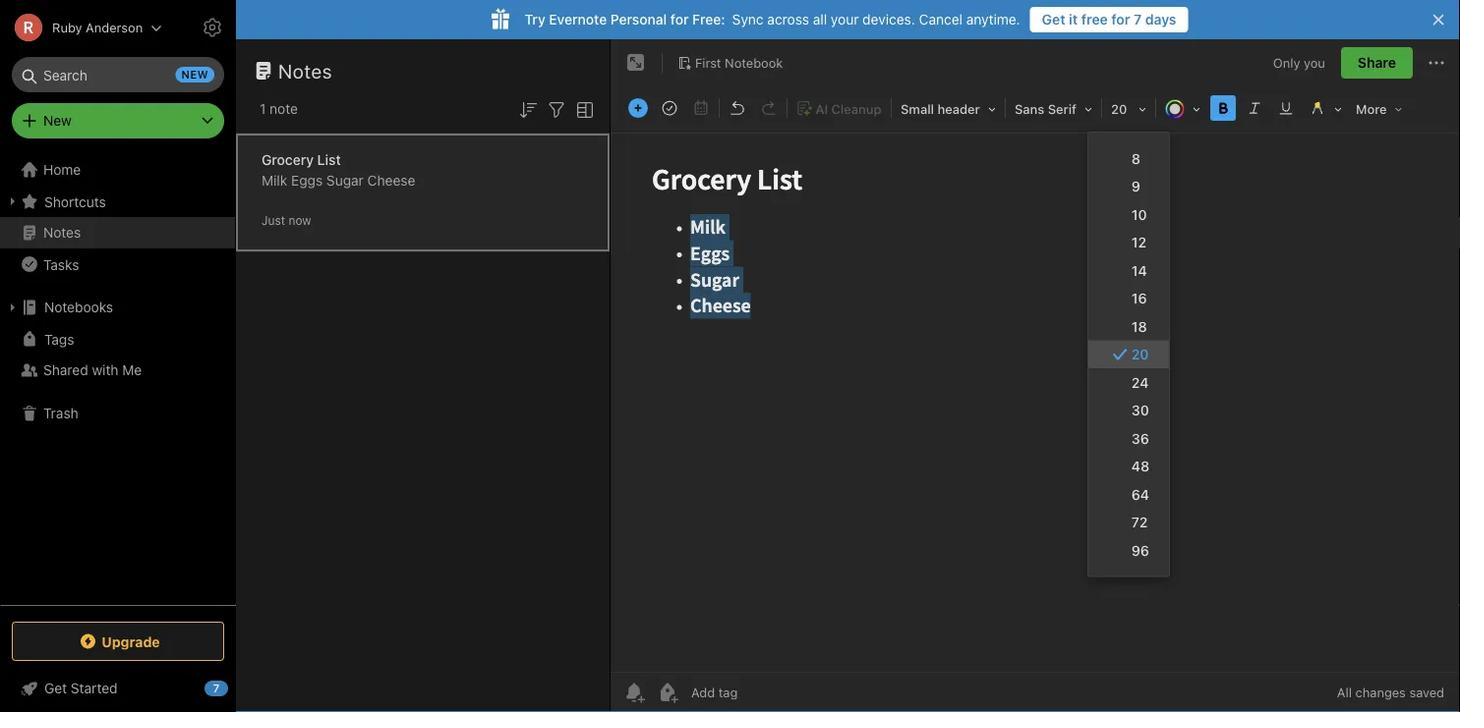 Task type: describe. For each thing, give the bounding box(es) containing it.
sugar
[[326, 173, 364, 189]]

1 vertical spatial notes
[[43, 225, 81, 241]]

7 inside get it free for 7 days button
[[1134, 11, 1142, 28]]

tasks button
[[0, 249, 235, 280]]

add filters image
[[545, 98, 568, 122]]

20 menu item
[[1088, 341, 1169, 369]]

add a reminder image
[[622, 681, 646, 705]]

days
[[1145, 11, 1176, 28]]

anderson
[[86, 20, 143, 35]]

sync
[[732, 11, 764, 28]]

get started
[[44, 681, 118, 697]]

ruby
[[52, 20, 82, 35]]

Note Editor text field
[[611, 134, 1460, 673]]

cheese
[[367, 173, 415, 189]]

upgrade button
[[12, 622, 224, 662]]

Account field
[[0, 8, 162, 47]]

only
[[1273, 55, 1300, 70]]

72
[[1132, 515, 1148, 531]]

milk
[[262, 173, 287, 189]]

you
[[1304, 55, 1325, 70]]

share
[[1358, 55, 1396, 71]]

View options field
[[568, 96, 597, 122]]

expand notebooks image
[[5, 300, 21, 316]]

sans
[[1015, 102, 1044, 117]]

for for free:
[[670, 11, 689, 28]]

tags button
[[0, 323, 235, 355]]

64 link
[[1088, 481, 1169, 509]]

your
[[831, 11, 859, 28]]

just now
[[262, 214, 311, 228]]

Font color field
[[1158, 94, 1207, 123]]

small header
[[901, 102, 980, 117]]

trash link
[[0, 398, 235, 430]]

devices.
[[862, 11, 915, 28]]

first notebook button
[[671, 49, 790, 77]]

0 vertical spatial notes
[[278, 59, 332, 82]]

across
[[767, 11, 809, 28]]

grocery
[[262, 152, 314, 168]]

milk eggs sugar cheese
[[262, 173, 415, 189]]

shortcuts
[[44, 193, 106, 210]]

16
[[1132, 291, 1147, 307]]

notebook
[[725, 55, 783, 70]]

10
[[1132, 206, 1147, 223]]

get for get it free for 7 days
[[1042, 11, 1065, 28]]

18
[[1132, 319, 1147, 335]]

12
[[1132, 234, 1146, 251]]

list
[[317, 152, 341, 168]]

36
[[1132, 431, 1149, 447]]

eggs
[[291, 173, 323, 189]]

evernote
[[549, 11, 607, 28]]

all
[[1337, 686, 1352, 701]]

tasks
[[43, 256, 79, 273]]

Font family field
[[1008, 94, 1099, 123]]

8
[[1132, 150, 1141, 167]]

personal
[[610, 11, 667, 28]]

ruby anderson
[[52, 20, 143, 35]]

More actions field
[[1425, 47, 1448, 79]]

for for 7
[[1111, 11, 1130, 28]]

free
[[1081, 11, 1108, 28]]

all
[[813, 11, 827, 28]]

cancel
[[919, 11, 963, 28]]

12 link
[[1088, 229, 1169, 257]]

click to collapse image
[[229, 676, 243, 700]]

get it free for 7 days
[[1042, 11, 1176, 28]]

20 inside menu item
[[1132, 347, 1149, 363]]

14 link
[[1088, 257, 1169, 285]]

home
[[43, 162, 81, 178]]

Highlight field
[[1302, 94, 1349, 123]]

grocery list
[[262, 152, 341, 168]]

shared with me
[[43, 362, 142, 379]]

with
[[92, 362, 118, 379]]

30
[[1132, 403, 1149, 419]]

get for get started
[[44, 681, 67, 697]]

72 link
[[1088, 509, 1169, 537]]

1
[[260, 101, 266, 117]]

share button
[[1341, 47, 1413, 79]]

24
[[1132, 375, 1149, 391]]



Task type: locate. For each thing, give the bounding box(es) containing it.
dropdown list menu
[[1088, 145, 1169, 565]]

0 horizontal spatial for
[[670, 11, 689, 28]]

get inside help and learning task checklist field
[[44, 681, 67, 697]]

italic image
[[1241, 94, 1268, 122]]

20
[[1111, 102, 1127, 117], [1132, 347, 1149, 363]]

1 vertical spatial 7
[[213, 683, 219, 696]]

20 link
[[1088, 341, 1169, 369]]

started
[[71, 681, 118, 697]]

0 horizontal spatial notes
[[43, 225, 81, 241]]

7 left click to collapse icon
[[213, 683, 219, 696]]

0 vertical spatial get
[[1042, 11, 1065, 28]]

Font size field
[[1104, 94, 1153, 123]]

saved
[[1409, 686, 1444, 701]]

20 up the 8 link at the right top
[[1111, 102, 1127, 117]]

just
[[262, 214, 285, 228]]

1 for from the left
[[670, 11, 689, 28]]

1 horizontal spatial notes
[[278, 59, 332, 82]]

sans serif
[[1015, 102, 1077, 117]]

Add tag field
[[689, 685, 837, 702]]

1 vertical spatial 20
[[1132, 347, 1149, 363]]

tree
[[0, 154, 236, 605]]

96 link
[[1088, 537, 1169, 565]]

only you
[[1273, 55, 1325, 70]]

it
[[1069, 11, 1078, 28]]

try
[[525, 11, 545, 28]]

0 vertical spatial 7
[[1134, 11, 1142, 28]]

new button
[[12, 103, 224, 139]]

notebooks link
[[0, 292, 235, 323]]

8 9 10
[[1132, 150, 1147, 223]]

bold image
[[1209, 94, 1237, 122]]

now
[[288, 214, 311, 228]]

note
[[270, 101, 298, 117]]

1 horizontal spatial 7
[[1134, 11, 1142, 28]]

free:
[[692, 11, 725, 28]]

30 link
[[1088, 397, 1169, 425]]

Add filters field
[[545, 96, 568, 122]]

notes up note
[[278, 59, 332, 82]]

all changes saved
[[1337, 686, 1444, 701]]

header
[[937, 102, 980, 117]]

0 vertical spatial 20
[[1111, 102, 1127, 117]]

for right free
[[1111, 11, 1130, 28]]

14
[[1132, 263, 1147, 279]]

more actions image
[[1425, 51, 1448, 75]]

7 left days
[[1134, 11, 1142, 28]]

0 horizontal spatial 7
[[213, 683, 219, 696]]

new
[[181, 68, 208, 81]]

for inside get it free for 7 days button
[[1111, 11, 1130, 28]]

first notebook
[[695, 55, 783, 70]]

notes up tasks
[[43, 225, 81, 241]]

1 horizontal spatial 20
[[1132, 347, 1149, 363]]

shared with me link
[[0, 355, 235, 386]]

0 horizontal spatial get
[[44, 681, 67, 697]]

7 inside help and learning task checklist field
[[213, 683, 219, 696]]

settings image
[[201, 16, 224, 39]]

2 for from the left
[[1111, 11, 1130, 28]]

1 vertical spatial get
[[44, 681, 67, 697]]

18 link
[[1088, 313, 1169, 341]]

get
[[1042, 11, 1065, 28], [44, 681, 67, 697]]

7
[[1134, 11, 1142, 28], [213, 683, 219, 696]]

changes
[[1355, 686, 1406, 701]]

1 horizontal spatial for
[[1111, 11, 1130, 28]]

Insert field
[[623, 94, 653, 122]]

new search field
[[26, 57, 214, 92]]

task image
[[656, 94, 683, 122]]

get left it
[[1042, 11, 1065, 28]]

serif
[[1048, 102, 1077, 117]]

get it free for 7 days button
[[1030, 7, 1188, 32]]

note window element
[[611, 39, 1460, 713]]

shared
[[43, 362, 88, 379]]

48
[[1132, 459, 1149, 475]]

anytime.
[[966, 11, 1020, 28]]

undo image
[[724, 94, 751, 122]]

Heading level field
[[894, 94, 1003, 123]]

more
[[1356, 102, 1387, 117]]

10 link
[[1088, 201, 1169, 229]]

9 link
[[1088, 173, 1169, 201]]

try evernote personal for free: sync across all your devices. cancel anytime.
[[525, 11, 1020, 28]]

get left started
[[44, 681, 67, 697]]

for left free:
[[670, 11, 689, 28]]

1 note
[[260, 101, 298, 117]]

20 up 24
[[1132, 347, 1149, 363]]

48 link
[[1088, 453, 1169, 481]]

expand note image
[[624, 51, 648, 75]]

9
[[1132, 178, 1140, 195]]

8 link
[[1088, 145, 1169, 173]]

Help and Learning task checklist field
[[0, 673, 236, 705]]

small
[[901, 102, 934, 117]]

notes link
[[0, 217, 235, 249]]

More field
[[1349, 94, 1410, 123]]

Sort options field
[[516, 96, 540, 122]]

new
[[43, 113, 72, 129]]

20 inside field
[[1111, 102, 1127, 117]]

add tag image
[[656, 681, 679, 705]]

tags
[[44, 331, 74, 347]]

16 link
[[1088, 285, 1169, 313]]

me
[[122, 362, 142, 379]]

tree containing home
[[0, 154, 236, 605]]

96
[[1132, 543, 1149, 559]]

first
[[695, 55, 721, 70]]

get inside button
[[1042, 11, 1065, 28]]

0 horizontal spatial 20
[[1111, 102, 1127, 117]]

upgrade
[[102, 634, 160, 650]]

64
[[1132, 487, 1149, 503]]

24 link
[[1088, 369, 1169, 397]]

shortcuts button
[[0, 186, 235, 217]]

36 link
[[1088, 425, 1169, 453]]

Search text field
[[26, 57, 210, 92]]

underline image
[[1272, 94, 1300, 122]]

notebooks
[[44, 299, 113, 316]]

home link
[[0, 154, 236, 186]]

1 horizontal spatial get
[[1042, 11, 1065, 28]]



Task type: vqa. For each thing, say whether or not it's contained in the screenshot.
John Smith
no



